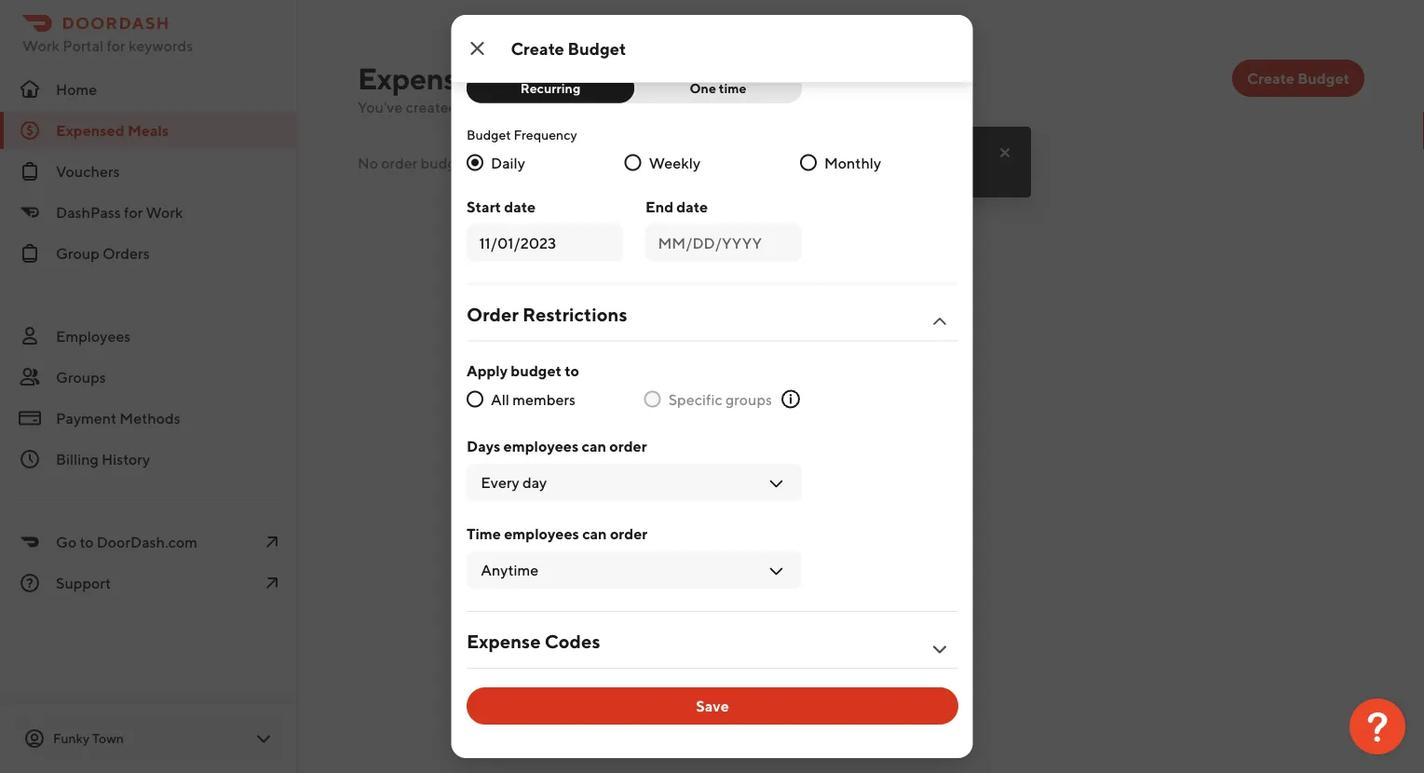 Task type: locate. For each thing, give the bounding box(es) containing it.
Spending limit (up to  $150.00 per person) text field
[[481, 0, 788, 17]]

0 horizontal spatial work
[[22, 37, 60, 55]]

0 horizontal spatial of
[[496, 98, 509, 116]]

0 vertical spatial meals
[[497, 61, 578, 96]]

1 horizontal spatial expensed
[[358, 61, 492, 96]]

2 vertical spatial for
[[124, 204, 143, 221]]

0 horizontal spatial meals
[[128, 122, 169, 139]]

All members radio
[[466, 391, 483, 408]]

vouchers
[[56, 163, 120, 180]]

restrictions
[[522, 303, 627, 325]]

budget type
[[466, 48, 540, 64]]

sales
[[928, 144, 959, 159]]

group orders link
[[0, 235, 298, 272]]

for inside dashpass for work link
[[124, 204, 143, 221]]

close create budget image
[[466, 37, 489, 60]]

Weekly radio
[[625, 154, 641, 171]]

tooltip
[[681, 121, 1032, 198]]

for up orders at the left top of page
[[124, 204, 143, 221]]

to
[[962, 144, 974, 159], [748, 164, 761, 180], [565, 362, 579, 379], [80, 534, 94, 551]]

for right plan
[[873, 164, 889, 180]]

save
[[696, 698, 729, 715]]

end date
[[645, 198, 708, 215]]

work portal for keywords
[[22, 37, 193, 55]]

dashpass for work link
[[0, 194, 298, 231]]

0 horizontal spatial expensed meals
[[56, 122, 169, 139]]

added.
[[537, 154, 584, 171]]

for right portal
[[107, 37, 126, 55]]

1 horizontal spatial expensed meals
[[358, 61, 578, 96]]

1 horizontal spatial create
[[1248, 69, 1295, 87]]

meals
[[497, 61, 578, 96], [128, 122, 169, 139]]

orders
[[103, 245, 150, 262]]

One time button
[[623, 73, 802, 103]]

1
[[461, 98, 467, 116]]

1 vertical spatial budget
[[511, 362, 561, 379]]

access,
[[794, 144, 837, 159]]

1 vertical spatial work
[[146, 204, 183, 221]]

expensed
[[358, 61, 492, 96], [56, 122, 125, 139]]

of left 10
[[496, 98, 509, 116]]

meals up vouchers link
[[128, 122, 169, 139]]

2 date from the left
[[676, 198, 708, 215]]

employees
[[56, 328, 131, 345]]

0 horizontal spatial create budget
[[511, 38, 627, 58]]

one time
[[690, 80, 746, 96]]

and
[[748, 98, 774, 116]]

expensed meals up vouchers
[[56, 122, 169, 139]]

date right start
[[504, 198, 535, 215]]

work left portal
[[22, 37, 60, 55]]

budget frequency
[[466, 127, 577, 142]]

employees right the time
[[504, 525, 579, 543]]

work
[[22, 37, 60, 55], [146, 204, 183, 221]]

1 vertical spatial create budget
[[1248, 69, 1350, 87]]

of right 10
[[532, 98, 545, 116]]

your
[[548, 98, 579, 116]]

to get unlimited access, please contact sales
[[696, 144, 959, 159]]

group
[[56, 245, 100, 262]]

0 vertical spatial expensed meals
[[358, 61, 578, 96]]

0 horizontal spatial create
[[511, 38, 565, 58]]

order for time employees can order
[[610, 525, 647, 543]]

budget
[[421, 154, 470, 171], [511, 362, 561, 379]]

1 vertical spatial expensed
[[56, 122, 125, 139]]

unlimited
[[735, 144, 792, 159]]

1 horizontal spatial budget
[[511, 362, 561, 379]]

dialog
[[452, 0, 973, 759]]

order
[[466, 303, 518, 325]]

1 horizontal spatial create budget
[[1248, 69, 1350, 87]]

1 employees from the top
[[503, 438, 578, 455]]

expensed up created
[[358, 61, 492, 96]]

vouchers link
[[0, 153, 298, 190]]

2 vertical spatial order
[[610, 525, 647, 543]]

expensed meals inside expensed meals link
[[56, 122, 169, 139]]

1 vertical spatial can
[[582, 525, 607, 543]]

0 vertical spatial employees
[[503, 438, 578, 455]]

to up members
[[565, 362, 579, 379]]

to inside dialog
[[565, 362, 579, 379]]

enterprise
[[780, 164, 842, 180]]

save button
[[466, 688, 959, 725]]

vouchers.
[[777, 98, 842, 116]]

budget
[[568, 38, 627, 58], [466, 48, 511, 64], [1298, 69, 1350, 87], [466, 127, 511, 142]]

1 can from the top
[[582, 438, 606, 455]]

1 date from the left
[[504, 198, 535, 215]]

2 employees from the top
[[504, 525, 579, 543]]

0 vertical spatial work
[[22, 37, 60, 55]]

expensed up vouchers
[[56, 122, 125, 139]]

1 horizontal spatial date
[[676, 198, 708, 215]]

create
[[511, 38, 565, 58], [1248, 69, 1295, 87]]

0 vertical spatial create budget
[[511, 38, 627, 58]]

budget up all members on the bottom left of page
[[511, 362, 561, 379]]

2 can from the top
[[582, 525, 607, 543]]

work down vouchers link
[[146, 204, 183, 221]]

get
[[713, 144, 733, 159]]

date
[[504, 198, 535, 215], [676, 198, 708, 215]]

close tooltip image
[[998, 145, 1013, 160]]

expensed meals
[[358, 61, 578, 96], [56, 122, 169, 139]]

support link
[[0, 565, 298, 602]]

doordash.com
[[97, 534, 198, 551]]

0 vertical spatial create
[[511, 38, 565, 58]]

0 horizontal spatial date
[[504, 198, 535, 215]]

of
[[496, 98, 509, 116], [532, 98, 545, 116]]

date for end date
[[676, 198, 708, 215]]

Daily radio
[[466, 154, 483, 171]]

create inside dialog
[[511, 38, 565, 58]]

date right end
[[676, 198, 708, 215]]

10
[[512, 98, 529, 116]]

billing history
[[56, 451, 150, 468]]

Specific groups radio
[[644, 391, 661, 408]]

Start date text field
[[479, 232, 610, 254]]

can
[[582, 438, 606, 455], [582, 525, 607, 543]]

1 vertical spatial for
[[873, 164, 889, 180]]

specific groups
[[668, 390, 772, 408]]

create inside button
[[1248, 69, 1295, 87]]

0 vertical spatial can
[[582, 438, 606, 455]]

employees for days
[[503, 438, 578, 455]]

End date text field
[[658, 232, 789, 254]]

home link
[[0, 71, 298, 108]]

order for days employees can order
[[609, 438, 647, 455]]

meals
[[706, 98, 745, 116]]

0 vertical spatial budget
[[421, 154, 470, 171]]

1 horizontal spatial of
[[532, 98, 545, 116]]

1 vertical spatial order
[[609, 438, 647, 455]]

order restrictions
[[466, 303, 627, 325]]

1 vertical spatial create
[[1248, 69, 1295, 87]]

1 vertical spatial employees
[[504, 525, 579, 543]]

order
[[381, 154, 418, 171], [609, 438, 647, 455], [610, 525, 647, 543]]

weekly
[[649, 154, 700, 171]]

expensed meals link
[[0, 112, 298, 149]]

for inside "to upgrade to an enterprise plan for free."
[[873, 164, 889, 180]]

groups
[[725, 390, 772, 408]]

upgrade
[[696, 164, 746, 180]]

employees
[[503, 438, 578, 455], [504, 525, 579, 543]]

budget left has
[[421, 154, 470, 171]]

all members
[[491, 390, 575, 408]]

create budget
[[511, 38, 627, 58], [1248, 69, 1350, 87]]

contact
[[880, 144, 926, 159]]

employees down members
[[503, 438, 578, 455]]

1 vertical spatial expensed meals
[[56, 122, 169, 139]]

can for days employees can order
[[582, 438, 606, 455]]

Monthly radio
[[800, 154, 817, 171]]

open resource center image
[[1350, 699, 1406, 755]]

meals up 10
[[497, 61, 578, 96]]

expensed meals up 1 on the left
[[358, 61, 578, 96]]



Task type: vqa. For each thing, say whether or not it's contained in the screenshot.
the top employees
yes



Task type: describe. For each thing, give the bounding box(es) containing it.
all
[[491, 390, 509, 408]]

contact sales link
[[880, 143, 959, 161]]

keywords
[[129, 37, 193, 55]]

plan
[[844, 164, 870, 180]]

groups link
[[0, 359, 298, 396]]

dashpass for work
[[56, 204, 183, 221]]

to
[[696, 144, 710, 159]]

allotted
[[582, 98, 634, 116]]

end
[[645, 198, 673, 215]]

1 vertical spatial meals
[[128, 122, 169, 139]]

to left an
[[748, 164, 761, 180]]

payment methods
[[56, 410, 181, 427]]

dialog containing order restrictions
[[452, 0, 973, 759]]

expense codes-open section button image
[[929, 638, 951, 661]]

an
[[763, 164, 778, 180]]

days employees can order
[[466, 438, 647, 455]]

payment methods link
[[0, 400, 298, 437]]

go
[[56, 534, 77, 551]]

groups
[[56, 369, 106, 386]]

payment
[[56, 410, 117, 427]]

to upgrade to an enterprise plan for free.
[[696, 144, 974, 180]]

1 horizontal spatial meals
[[497, 61, 578, 96]]

has
[[473, 154, 497, 171]]

0 vertical spatial order
[[381, 154, 418, 171]]

recurring
[[520, 80, 580, 96]]

go to doordash.com link
[[0, 524, 298, 561]]

you've created 1 out of 10 of your allotted expensed meals and vouchers.
[[358, 98, 842, 116]]

close section button image
[[929, 311, 951, 333]]

free.
[[892, 164, 918, 180]]

no
[[358, 154, 378, 171]]

create budget inside dialog
[[511, 38, 627, 58]]

billing history link
[[0, 441, 298, 478]]

expense
[[466, 631, 541, 653]]

to right go
[[80, 534, 94, 551]]

0 vertical spatial for
[[107, 37, 126, 55]]

specific
[[668, 390, 722, 408]]

employees link
[[0, 318, 298, 355]]

create budget inside button
[[1248, 69, 1350, 87]]

budget type option group
[[466, 73, 802, 103]]

no order budget has been added.
[[358, 154, 584, 171]]

you've
[[358, 98, 403, 116]]

employees for time
[[504, 525, 579, 543]]

created
[[406, 98, 458, 116]]

billing
[[56, 451, 99, 468]]

days
[[466, 438, 500, 455]]

please
[[839, 144, 878, 159]]

2 of from the left
[[532, 98, 545, 116]]

time
[[466, 525, 501, 543]]

group orders
[[56, 245, 150, 262]]

0 vertical spatial expensed
[[358, 61, 492, 96]]

go to doordash.com
[[56, 534, 198, 551]]

Recurring button
[[466, 73, 634, 103]]

time
[[719, 80, 746, 96]]

time employees can order
[[466, 525, 647, 543]]

been
[[500, 154, 534, 171]]

1 horizontal spatial work
[[146, 204, 183, 221]]

portal
[[63, 37, 104, 55]]

expensed
[[637, 98, 703, 116]]

support
[[56, 575, 111, 592]]

create budget button
[[1233, 60, 1365, 97]]

0 horizontal spatial expensed
[[56, 122, 125, 139]]

budget inside button
[[1298, 69, 1350, 87]]

tooltip containing to get unlimited access, please
[[681, 121, 1032, 198]]

apply budget to
[[466, 362, 579, 379]]

apply
[[466, 362, 508, 379]]

start
[[466, 198, 501, 215]]

1 of from the left
[[496, 98, 509, 116]]

codes
[[544, 631, 600, 653]]

monthly
[[824, 154, 881, 171]]

out
[[470, 98, 493, 116]]

expense codes
[[466, 631, 600, 653]]

to right "sales"
[[962, 144, 974, 159]]

dashpass
[[56, 204, 121, 221]]

can for time employees can order
[[582, 525, 607, 543]]

one
[[690, 80, 716, 96]]

members
[[512, 390, 575, 408]]

daily
[[491, 154, 525, 171]]

0 horizontal spatial budget
[[421, 154, 470, 171]]

date for start date
[[504, 198, 535, 215]]

type
[[513, 48, 540, 64]]

start date
[[466, 198, 535, 215]]

methods
[[120, 410, 181, 427]]

history
[[102, 451, 150, 468]]

frequency
[[513, 127, 577, 142]]

home
[[56, 81, 97, 98]]



